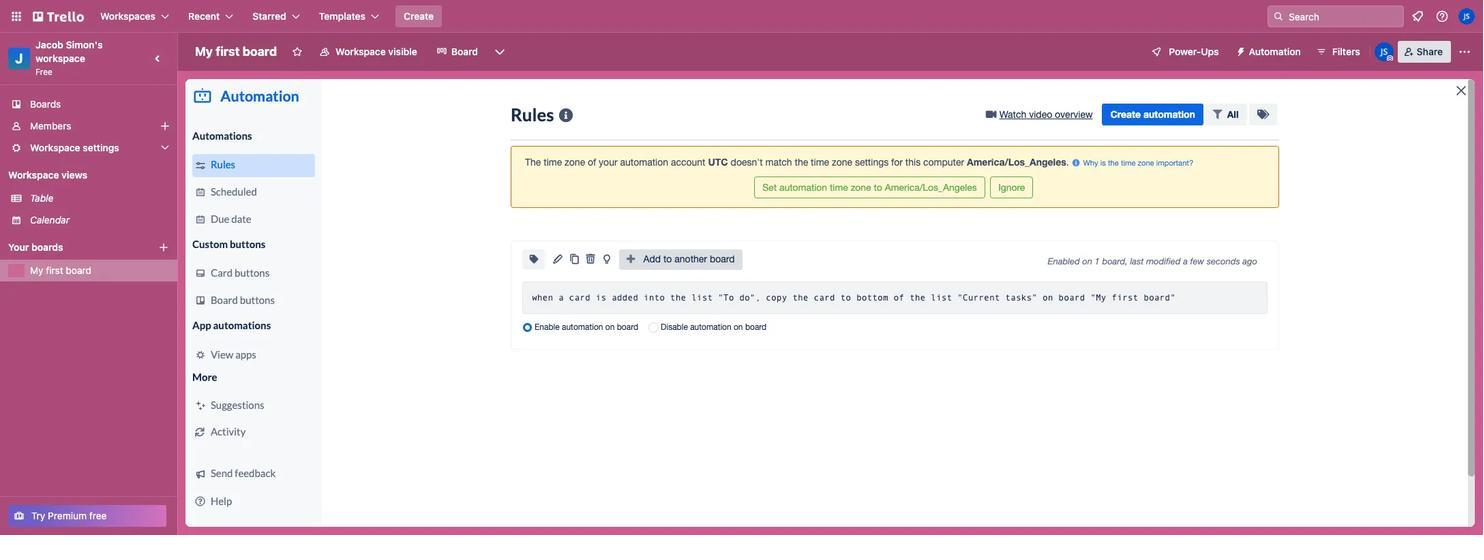 Task type: describe. For each thing, give the bounding box(es) containing it.
this member is an admin of this board. image
[[1387, 55, 1393, 61]]

my inside "link"
[[30, 265, 43, 276]]

automation button
[[1230, 41, 1309, 63]]

recent
[[188, 10, 220, 22]]

jacob
[[35, 39, 63, 50]]

search image
[[1273, 11, 1284, 22]]

try premium free
[[31, 510, 107, 522]]

calendar
[[30, 214, 70, 226]]

filters
[[1332, 46, 1360, 57]]

board inside my first board text box
[[243, 44, 277, 59]]

calendar link
[[30, 213, 169, 227]]

your boards with 1 items element
[[8, 239, 138, 256]]

star or unstar board image
[[292, 46, 303, 57]]

try
[[31, 510, 45, 522]]

your boards
[[8, 241, 63, 253]]

sm image
[[1230, 41, 1249, 60]]

starred button
[[244, 5, 308, 27]]

your
[[8, 241, 29, 253]]

automation
[[1249, 46, 1301, 57]]

Search field
[[1284, 6, 1403, 27]]

visible
[[388, 46, 417, 57]]

workspace visible
[[336, 46, 417, 57]]

workspace settings
[[30, 142, 119, 153]]

customize views image
[[493, 45, 507, 59]]

power-
[[1169, 46, 1201, 57]]

workspace for workspace visible
[[336, 46, 386, 57]]

table link
[[30, 192, 169, 205]]

jacob simon (jacobsimon16) image
[[1459, 8, 1475, 25]]

show menu image
[[1458, 45, 1472, 59]]

workspaces button
[[92, 5, 177, 27]]

board
[[451, 46, 478, 57]]

workspaces
[[100, 10, 156, 22]]

views
[[61, 169, 87, 181]]

my first board inside text box
[[195, 44, 277, 59]]

simon's
[[66, 39, 103, 50]]

first inside "link"
[[46, 265, 63, 276]]



Task type: vqa. For each thing, say whether or not it's contained in the screenshot.
the rightmost 1
no



Task type: locate. For each thing, give the bounding box(es) containing it.
1 horizontal spatial my first board
[[195, 44, 277, 59]]

workspace settings button
[[0, 137, 177, 159]]

0 vertical spatial my
[[195, 44, 213, 59]]

workspace for workspace views
[[8, 169, 59, 181]]

power-ups
[[1169, 46, 1219, 57]]

j link
[[8, 48, 30, 70]]

boards link
[[0, 93, 177, 115]]

0 vertical spatial my first board
[[195, 44, 277, 59]]

workspace for workspace settings
[[30, 142, 80, 153]]

my first board inside "link"
[[30, 265, 91, 276]]

first inside text box
[[216, 44, 240, 59]]

jacob simon's workspace link
[[35, 39, 105, 64]]

free
[[35, 67, 52, 77]]

workspace up table
[[8, 169, 59, 181]]

share
[[1417, 46, 1443, 57]]

settings
[[83, 142, 119, 153]]

jacob simon (jacobsimon16) image
[[1374, 42, 1394, 61]]

jacob simon's workspace free
[[35, 39, 105, 77]]

first
[[216, 44, 240, 59], [46, 265, 63, 276]]

0 horizontal spatial first
[[46, 265, 63, 276]]

board link
[[428, 41, 486, 63]]

workspace down 'templates' dropdown button
[[336, 46, 386, 57]]

my first board link
[[30, 264, 169, 278]]

add board image
[[158, 242, 169, 253]]

my first board
[[195, 44, 277, 59], [30, 265, 91, 276]]

templates
[[319, 10, 366, 22]]

workspace
[[35, 53, 85, 64]]

my
[[195, 44, 213, 59], [30, 265, 43, 276]]

0 vertical spatial board
[[243, 44, 277, 59]]

workspace
[[336, 46, 386, 57], [30, 142, 80, 153], [8, 169, 59, 181]]

my down recent
[[195, 44, 213, 59]]

ups
[[1201, 46, 1219, 57]]

j
[[15, 50, 23, 66]]

workspace down members
[[30, 142, 80, 153]]

0 vertical spatial first
[[216, 44, 240, 59]]

try premium free button
[[8, 505, 166, 527]]

my first board down recent dropdown button
[[195, 44, 277, 59]]

members
[[30, 120, 71, 132]]

workspace inside button
[[336, 46, 386, 57]]

1 vertical spatial workspace
[[30, 142, 80, 153]]

free
[[89, 510, 107, 522]]

board
[[243, 44, 277, 59], [66, 265, 91, 276]]

0 horizontal spatial board
[[66, 265, 91, 276]]

my first board down your boards with 1 items 'element'
[[30, 265, 91, 276]]

2 vertical spatial workspace
[[8, 169, 59, 181]]

create
[[404, 10, 434, 22]]

1 vertical spatial first
[[46, 265, 63, 276]]

back to home image
[[33, 5, 84, 27]]

workspace views
[[8, 169, 87, 181]]

Board name text field
[[188, 41, 284, 63]]

members link
[[0, 115, 177, 137]]

share button
[[1398, 41, 1451, 63]]

workspace inside popup button
[[30, 142, 80, 153]]

primary element
[[0, 0, 1483, 33]]

boards
[[30, 98, 61, 110]]

my down your boards
[[30, 265, 43, 276]]

1 vertical spatial my
[[30, 265, 43, 276]]

workspace navigation collapse icon image
[[149, 49, 168, 68]]

starred
[[253, 10, 286, 22]]

1 horizontal spatial first
[[216, 44, 240, 59]]

my inside text box
[[195, 44, 213, 59]]

1 horizontal spatial my
[[195, 44, 213, 59]]

1 horizontal spatial board
[[243, 44, 277, 59]]

recent button
[[180, 5, 242, 27]]

0 notifications image
[[1409, 8, 1426, 25]]

open information menu image
[[1435, 10, 1449, 23]]

board down starred
[[243, 44, 277, 59]]

first down recent dropdown button
[[216, 44, 240, 59]]

0 horizontal spatial my first board
[[30, 265, 91, 276]]

table
[[30, 192, 53, 204]]

board down your boards with 1 items 'element'
[[66, 265, 91, 276]]

0 horizontal spatial my
[[30, 265, 43, 276]]

workspace visible button
[[311, 41, 425, 63]]

templates button
[[311, 5, 387, 27]]

create button
[[396, 5, 442, 27]]

board inside my first board "link"
[[66, 265, 91, 276]]

boards
[[31, 241, 63, 253]]

filters button
[[1312, 41, 1364, 63]]

premium
[[48, 510, 87, 522]]

power-ups button
[[1142, 41, 1227, 63]]

first down boards
[[46, 265, 63, 276]]

0 vertical spatial workspace
[[336, 46, 386, 57]]

1 vertical spatial board
[[66, 265, 91, 276]]

1 vertical spatial my first board
[[30, 265, 91, 276]]



